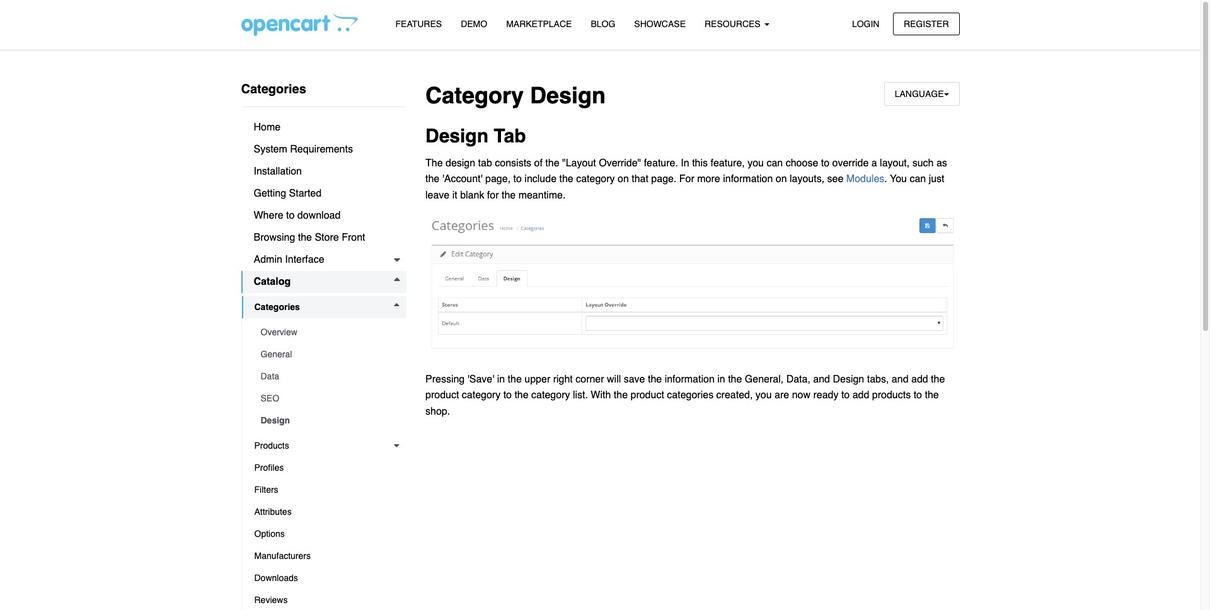 Task type: describe. For each thing, give the bounding box(es) containing it.
the right tabs,
[[931, 374, 945, 385]]

data,
[[786, 374, 811, 385]]

installation
[[254, 166, 302, 177]]

data
[[261, 371, 279, 381]]

register link
[[893, 12, 960, 35]]

where to download link
[[241, 205, 407, 227]]

reviews
[[254, 595, 288, 605]]

feature.
[[644, 157, 678, 169]]

0 vertical spatial add
[[912, 374, 928, 385]]

filters
[[254, 485, 278, 495]]

can inside the design tab consists of the "layout override" feature. in this feature, you can choose to override a layout, such as the 'account' page, to include the category on that page. for more information on layouts, see
[[767, 157, 783, 169]]

you inside pressing 'save' in the upper right corner will save the information in the general, data, and design tabs, and add the product category to the category list. with the product categories created, you are now ready to add products to the shop.
[[756, 390, 772, 401]]

you
[[890, 174, 907, 185]]

blog link
[[581, 13, 625, 35]]

include
[[525, 174, 557, 185]]

front
[[342, 232, 365, 243]]

data link
[[248, 366, 407, 388]]

upper
[[525, 374, 550, 385]]

page,
[[485, 174, 511, 185]]

of
[[534, 157, 543, 169]]

downloads
[[254, 573, 298, 583]]

products
[[872, 390, 911, 401]]

that
[[632, 174, 649, 185]]

the right the save
[[648, 374, 662, 385]]

the down will
[[614, 390, 628, 401]]

with
[[591, 390, 611, 401]]

categories
[[667, 390, 714, 401]]

. you can just leave it blank for the meantime.
[[426, 174, 945, 201]]

general link
[[248, 344, 407, 366]]

the down upper
[[515, 390, 529, 401]]

save
[[624, 374, 645, 385]]

now
[[792, 390, 811, 401]]

1 product from the left
[[426, 390, 459, 401]]

attributes
[[254, 507, 292, 517]]

getting
[[254, 188, 286, 199]]

home link
[[241, 117, 407, 139]]

admin
[[254, 254, 282, 265]]

1 in from the left
[[497, 374, 505, 385]]

attributes link
[[242, 501, 407, 523]]

2 product from the left
[[631, 390, 664, 401]]

blog
[[591, 19, 615, 29]]

'save'
[[468, 374, 494, 385]]

admin interface
[[254, 254, 324, 265]]

"layout
[[562, 157, 596, 169]]

tab
[[478, 157, 492, 169]]

resources link
[[695, 13, 779, 35]]

are
[[775, 390, 789, 401]]

where to download
[[254, 210, 341, 221]]

filters link
[[242, 479, 407, 501]]

catalog
[[254, 276, 291, 287]]

this
[[692, 157, 708, 169]]

can inside . you can just leave it blank for the meantime.
[[910, 174, 926, 185]]

home
[[254, 122, 281, 133]]

getting started link
[[241, 183, 407, 205]]

the design tab consists of the "layout override" feature. in this feature, you can choose to override a layout, such as the 'account' page, to include the category on that page. for more information on layouts, see
[[426, 157, 947, 185]]

for
[[679, 174, 695, 185]]

marketplace link
[[497, 13, 581, 35]]

features
[[396, 19, 442, 29]]

information inside the design tab consists of the "layout override" feature. in this feature, you can choose to override a layout, such as the 'account' page, to include the category on that page. for more information on layouts, see
[[723, 174, 773, 185]]

overview link
[[248, 321, 407, 344]]

layout,
[[880, 157, 910, 169]]

manufacturers link
[[242, 545, 407, 567]]

marketplace
[[506, 19, 572, 29]]

right
[[553, 374, 573, 385]]

shop.
[[426, 406, 450, 417]]

corner
[[576, 374, 604, 385]]

see
[[827, 174, 844, 185]]

browsing the store front
[[254, 232, 365, 243]]

the down the
[[426, 174, 440, 185]]

tab
[[494, 125, 526, 147]]

override"
[[599, 157, 641, 169]]

admin interface link
[[241, 249, 407, 271]]

category inside the design tab consists of the "layout override" feature. in this feature, you can choose to override a layout, such as the 'account' page, to include the category on that page. for more information on layouts, see
[[576, 174, 615, 185]]

pressing 'save' in the upper right corner will save the information in the general, data, and design tabs, and add the product category to the category list. with the product categories created, you are now ready to add products to the shop.
[[426, 374, 945, 417]]

general
[[261, 349, 292, 359]]

just
[[929, 174, 945, 185]]

will
[[607, 374, 621, 385]]

language
[[895, 89, 944, 99]]

1 vertical spatial categories
[[254, 302, 300, 312]]

started
[[289, 188, 322, 199]]

0 vertical spatial categories
[[241, 82, 306, 96]]

design inside pressing 'save' in the upper right corner will save the information in the general, data, and design tabs, and add the product category to the category list. with the product categories created, you are now ready to add products to the shop.
[[833, 374, 864, 385]]

getting started
[[254, 188, 322, 199]]

the right of
[[545, 157, 560, 169]]



Task type: vqa. For each thing, say whether or not it's contained in the screenshot.
upgrading link
no



Task type: locate. For each thing, give the bounding box(es) containing it.
profiles
[[254, 463, 284, 473]]

products link
[[242, 435, 407, 457]]

1 vertical spatial information
[[665, 374, 715, 385]]

the left store
[[298, 232, 312, 243]]

meantime.
[[519, 190, 566, 201]]

category down "right" at the bottom left of page
[[531, 390, 570, 401]]

design link
[[248, 410, 407, 432]]

products
[[254, 441, 289, 451]]

on left layouts,
[[776, 174, 787, 185]]

the left upper
[[508, 374, 522, 385]]

the right the products
[[925, 390, 939, 401]]

category down "layout at the left of page
[[576, 174, 615, 185]]

system requirements link
[[241, 139, 407, 161]]

reviews link
[[242, 589, 407, 610]]

seo
[[261, 393, 279, 403]]

features link
[[386, 13, 451, 35]]

login link
[[842, 12, 890, 35]]

where
[[254, 210, 283, 221]]

0 horizontal spatial on
[[618, 174, 629, 185]]

login
[[852, 19, 880, 29]]

0 vertical spatial can
[[767, 157, 783, 169]]

1 on from the left
[[618, 174, 629, 185]]

1 horizontal spatial category
[[531, 390, 570, 401]]

design
[[446, 157, 475, 169]]

category design
[[426, 83, 606, 108]]

browsing the store front link
[[241, 227, 407, 249]]

product down pressing
[[426, 390, 459, 401]]

2 and from the left
[[892, 374, 909, 385]]

2 on from the left
[[776, 174, 787, 185]]

categories up "overview"
[[254, 302, 300, 312]]

created,
[[716, 390, 753, 401]]

can left choose
[[767, 157, 783, 169]]

1 vertical spatial can
[[910, 174, 926, 185]]

category down 'save'
[[462, 390, 501, 401]]

2 horizontal spatial category
[[576, 174, 615, 185]]

interface
[[285, 254, 324, 265]]

you right feature,
[[748, 157, 764, 169]]

0 horizontal spatial product
[[426, 390, 459, 401]]

the inside browsing the store front link
[[298, 232, 312, 243]]

can down such
[[910, 174, 926, 185]]

information down feature,
[[723, 174, 773, 185]]

profiles link
[[242, 457, 407, 479]]

requirements
[[290, 144, 353, 155]]

information inside pressing 'save' in the upper right corner will save the information in the general, data, and design tabs, and add the product category to the category list. with the product categories created, you are now ready to add products to the shop.
[[665, 374, 715, 385]]

1 horizontal spatial and
[[892, 374, 909, 385]]

feature,
[[711, 157, 745, 169]]

on
[[618, 174, 629, 185], [776, 174, 787, 185]]

1 vertical spatial add
[[853, 390, 870, 401]]

1 horizontal spatial on
[[776, 174, 787, 185]]

categories link
[[242, 296, 407, 318]]

for
[[487, 190, 499, 201]]

modules link
[[847, 174, 885, 185]]

1 horizontal spatial information
[[723, 174, 773, 185]]

download
[[297, 210, 341, 221]]

categories up home
[[241, 82, 306, 96]]

catalog link
[[241, 271, 407, 293]]

general,
[[745, 374, 784, 385]]

demo link
[[451, 13, 497, 35]]

2 in from the left
[[718, 374, 725, 385]]

product down the save
[[631, 390, 664, 401]]

on down the override"
[[618, 174, 629, 185]]

design
[[530, 83, 606, 108], [426, 125, 489, 147], [833, 374, 864, 385], [261, 415, 290, 426]]

in right 'save'
[[497, 374, 505, 385]]

add right tabs,
[[912, 374, 928, 385]]

overview
[[261, 327, 297, 337]]

to
[[821, 157, 830, 169], [513, 174, 522, 185], [286, 210, 295, 221], [503, 390, 512, 401], [842, 390, 850, 401], [914, 390, 922, 401]]

information
[[723, 174, 773, 185], [665, 374, 715, 385]]

you down general,
[[756, 390, 772, 401]]

blank
[[460, 190, 484, 201]]

0 horizontal spatial category
[[462, 390, 501, 401]]

manufacturers
[[254, 551, 311, 561]]

0 vertical spatial information
[[723, 174, 773, 185]]

0 horizontal spatial can
[[767, 157, 783, 169]]

and up ready
[[813, 374, 830, 385]]

the right for
[[502, 190, 516, 201]]

choose
[[786, 157, 818, 169]]

0 vertical spatial you
[[748, 157, 764, 169]]

can
[[767, 157, 783, 169], [910, 174, 926, 185]]

in
[[497, 374, 505, 385], [718, 374, 725, 385]]

1 horizontal spatial in
[[718, 374, 725, 385]]

downloads link
[[242, 567, 407, 589]]

seo link
[[248, 388, 407, 410]]

the inside . you can just leave it blank for the meantime.
[[502, 190, 516, 201]]

options link
[[242, 523, 407, 545]]

in up "created,"
[[718, 374, 725, 385]]

1 vertical spatial you
[[756, 390, 772, 401]]

add down tabs,
[[853, 390, 870, 401]]

resources
[[705, 19, 763, 29]]

layouts,
[[790, 174, 825, 185]]

'account'
[[442, 174, 483, 185]]

information up categories on the bottom right of page
[[665, 374, 715, 385]]

1 horizontal spatial can
[[910, 174, 926, 185]]

0 horizontal spatial and
[[813, 374, 830, 385]]

page.
[[651, 174, 677, 185]]

system requirements
[[254, 144, 353, 155]]

it
[[452, 190, 457, 201]]

installation link
[[241, 161, 407, 183]]

modules
[[847, 174, 885, 185]]

options
[[254, 529, 285, 539]]

consists
[[495, 157, 531, 169]]

a
[[872, 157, 877, 169]]

tabs,
[[867, 374, 889, 385]]

.
[[885, 174, 887, 185]]

and up the products
[[892, 374, 909, 385]]

product
[[426, 390, 459, 401], [631, 390, 664, 401]]

pressing
[[426, 374, 465, 385]]

demo
[[461, 19, 487, 29]]

0 horizontal spatial in
[[497, 374, 505, 385]]

the down "layout at the left of page
[[559, 174, 573, 185]]

1 horizontal spatial product
[[631, 390, 664, 401]]

showcase
[[634, 19, 686, 29]]

category
[[426, 83, 524, 108]]

1 horizontal spatial add
[[912, 374, 928, 385]]

1 and from the left
[[813, 374, 830, 385]]

browsing
[[254, 232, 295, 243]]

system
[[254, 144, 287, 155]]

the up "created,"
[[728, 374, 742, 385]]

0 horizontal spatial add
[[853, 390, 870, 401]]

look category design image
[[426, 212, 960, 364]]

you inside the design tab consists of the "layout override" feature. in this feature, you can choose to override a layout, such as the 'account' page, to include the category on that page. for more information on layouts, see
[[748, 157, 764, 169]]

and
[[813, 374, 830, 385], [892, 374, 909, 385]]

as
[[937, 157, 947, 169]]

0 horizontal spatial information
[[665, 374, 715, 385]]

design tab
[[426, 125, 526, 147]]

opencart - open source shopping cart solution image
[[241, 13, 358, 36]]



